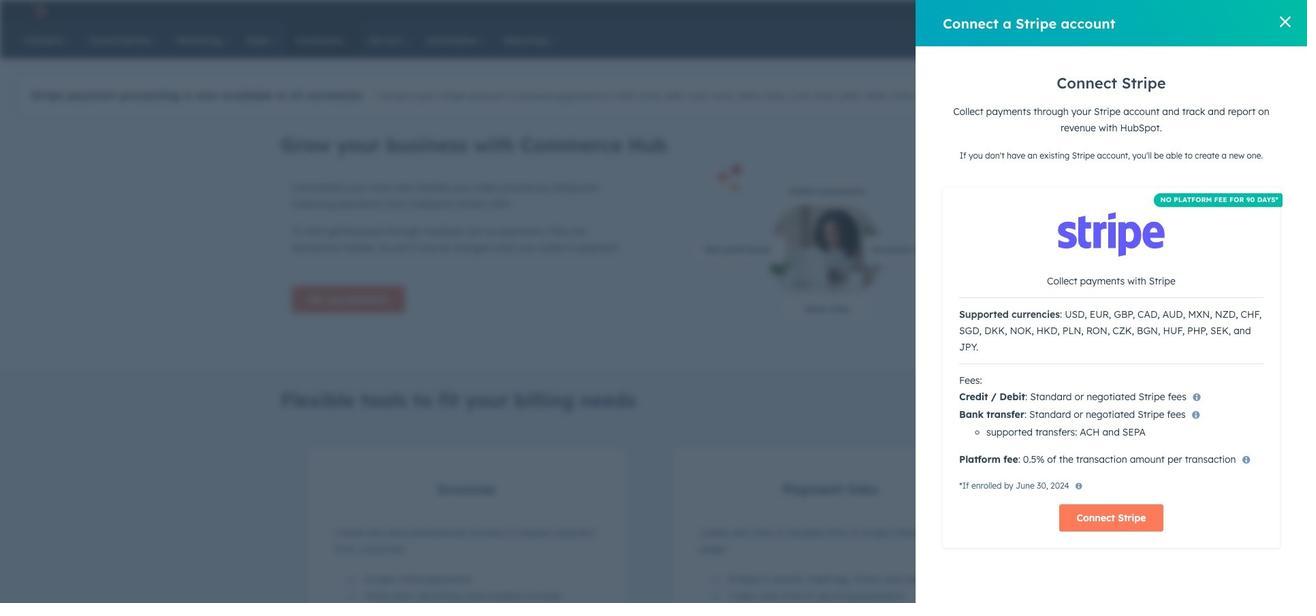 Task type: describe. For each thing, give the bounding box(es) containing it.
marketplaces image
[[1097, 6, 1109, 18]]

jacob simon image
[[1199, 5, 1212, 17]]



Task type: locate. For each thing, give the bounding box(es) containing it.
close image
[[1280, 16, 1291, 27]]

Search HubSpot search field
[[1095, 29, 1249, 52]]

dialog
[[916, 0, 1307, 603]]

menu
[[997, 0, 1281, 22]]



Task type: vqa. For each thing, say whether or not it's contained in the screenshot.
menu
yes



